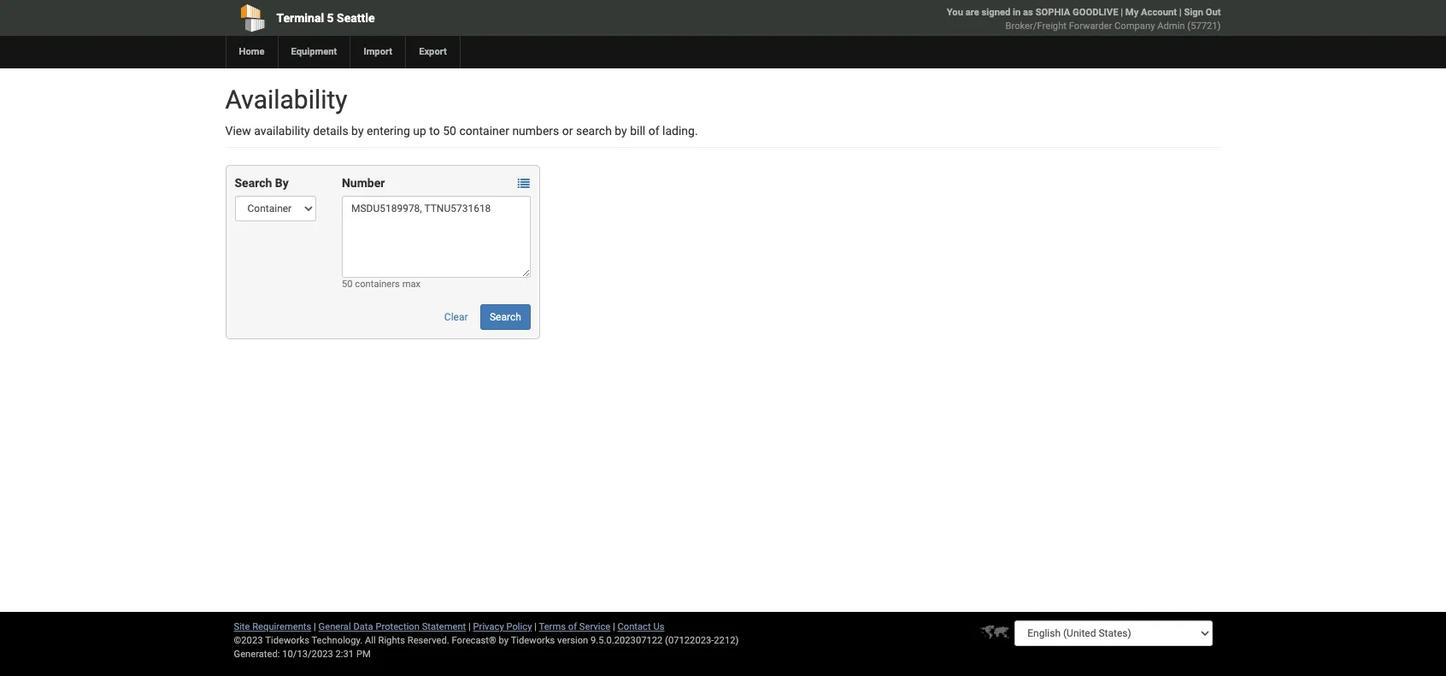 Task type: describe. For each thing, give the bounding box(es) containing it.
generated:
[[234, 649, 280, 660]]

2212)
[[714, 635, 739, 646]]

2:31
[[336, 649, 354, 660]]

show list image
[[518, 178, 530, 190]]

number
[[342, 176, 385, 190]]

5
[[327, 11, 334, 25]]

general data protection statement link
[[319, 621, 466, 633]]

site requirements link
[[234, 621, 311, 633]]

import
[[364, 46, 392, 57]]

of inside site requirements | general data protection statement | privacy policy | terms of service | contact us ©2023 tideworks technology. all rights reserved. forecast® by tideworks version 9.5.0.202307122 (07122023-2212) generated: 10/13/2023 2:31 pm
[[568, 621, 577, 633]]

broker/freight
[[1006, 21, 1067, 32]]

terms
[[539, 621, 566, 633]]

seattle
[[337, 11, 375, 25]]

| left sign
[[1179, 7, 1182, 18]]

view availability details by entering up to 50 container numbers or search by bill of lading.
[[225, 124, 698, 138]]

entering
[[367, 124, 410, 138]]

50 containers max
[[342, 279, 421, 290]]

view
[[225, 124, 251, 138]]

2 horizontal spatial by
[[615, 124, 627, 138]]

account
[[1141, 7, 1177, 18]]

search for search
[[490, 311, 521, 323]]

you are signed in as sophia goodlive | my account | sign out broker/freight forwarder company admin (57721)
[[947, 7, 1221, 32]]

search button
[[480, 304, 531, 330]]

version
[[557, 635, 588, 646]]

1 vertical spatial 50
[[342, 279, 353, 290]]

to
[[429, 124, 440, 138]]

us
[[653, 621, 665, 633]]

general
[[319, 621, 351, 633]]

0 vertical spatial 50
[[443, 124, 456, 138]]

as
[[1023, 7, 1033, 18]]

out
[[1206, 7, 1221, 18]]

| up 9.5.0.202307122
[[613, 621, 615, 633]]

privacy policy link
[[473, 621, 532, 633]]

terms of service link
[[539, 621, 611, 633]]

lading.
[[662, 124, 698, 138]]

sign out link
[[1184, 7, 1221, 18]]

©2023 tideworks
[[234, 635, 309, 646]]

tideworks
[[511, 635, 555, 646]]

by
[[275, 176, 289, 190]]

equipment link
[[277, 36, 350, 68]]

my
[[1126, 7, 1139, 18]]

10/13/2023
[[282, 649, 333, 660]]

sign
[[1184, 7, 1204, 18]]

pm
[[356, 649, 371, 660]]

service
[[579, 621, 611, 633]]

details
[[313, 124, 348, 138]]

availability
[[225, 85, 347, 115]]

| left the my
[[1121, 7, 1123, 18]]

(57721)
[[1188, 21, 1221, 32]]

are
[[966, 7, 979, 18]]



Task type: vqa. For each thing, say whether or not it's contained in the screenshot.
tideworks
yes



Task type: locate. For each thing, give the bounding box(es) containing it.
bill
[[630, 124, 646, 138]]

admin
[[1158, 21, 1185, 32]]

|
[[1121, 7, 1123, 18], [1179, 7, 1182, 18], [314, 621, 316, 633], [468, 621, 471, 633], [534, 621, 537, 633], [613, 621, 615, 633]]

container
[[459, 124, 509, 138]]

of
[[649, 124, 660, 138], [568, 621, 577, 633]]

search for search by
[[235, 176, 272, 190]]

site
[[234, 621, 250, 633]]

requirements
[[252, 621, 311, 633]]

0 horizontal spatial search
[[235, 176, 272, 190]]

clear button
[[435, 304, 477, 330]]

all
[[365, 635, 376, 646]]

technology.
[[312, 635, 363, 646]]

1 vertical spatial search
[[490, 311, 521, 323]]

data
[[353, 621, 373, 633]]

company
[[1115, 21, 1155, 32]]

equipment
[[291, 46, 337, 57]]

terminal
[[277, 11, 324, 25]]

by inside site requirements | general data protection statement | privacy policy | terms of service | contact us ©2023 tideworks technology. all rights reserved. forecast® by tideworks version 9.5.0.202307122 (07122023-2212) generated: 10/13/2023 2:31 pm
[[499, 635, 509, 646]]

search by
[[235, 176, 289, 190]]

1 horizontal spatial of
[[649, 124, 660, 138]]

sophia
[[1036, 7, 1071, 18]]

statement
[[422, 621, 466, 633]]

clear
[[444, 311, 468, 323]]

my account link
[[1126, 7, 1177, 18]]

search inside button
[[490, 311, 521, 323]]

by down privacy policy link
[[499, 635, 509, 646]]

1 horizontal spatial search
[[490, 311, 521, 323]]

protection
[[376, 621, 420, 633]]

search
[[576, 124, 612, 138]]

contact us link
[[618, 621, 665, 633]]

| up forecast®
[[468, 621, 471, 633]]

forecast®
[[452, 635, 496, 646]]

containers
[[355, 279, 400, 290]]

0 horizontal spatial of
[[568, 621, 577, 633]]

home link
[[225, 36, 277, 68]]

search left "by"
[[235, 176, 272, 190]]

Number text field
[[342, 196, 531, 278]]

search
[[235, 176, 272, 190], [490, 311, 521, 323]]

1 horizontal spatial by
[[499, 635, 509, 646]]

terminal 5 seattle
[[277, 11, 375, 25]]

9.5.0.202307122
[[591, 635, 663, 646]]

| up tideworks at the bottom
[[534, 621, 537, 633]]

you
[[947, 7, 963, 18]]

search right clear button
[[490, 311, 521, 323]]

export link
[[405, 36, 460, 68]]

by right details on the top left of page
[[351, 124, 364, 138]]

0 horizontal spatial by
[[351, 124, 364, 138]]

policy
[[506, 621, 532, 633]]

reserved.
[[408, 635, 449, 646]]

import link
[[350, 36, 405, 68]]

forwarder
[[1069, 21, 1112, 32]]

rights
[[378, 635, 405, 646]]

or
[[562, 124, 573, 138]]

1 vertical spatial of
[[568, 621, 577, 633]]

availability
[[254, 124, 310, 138]]

by
[[351, 124, 364, 138], [615, 124, 627, 138], [499, 635, 509, 646]]

of up version
[[568, 621, 577, 633]]

in
[[1013, 7, 1021, 18]]

50 left containers
[[342, 279, 353, 290]]

contact
[[618, 621, 651, 633]]

50
[[443, 124, 456, 138], [342, 279, 353, 290]]

50 right to on the top left of page
[[443, 124, 456, 138]]

| left general
[[314, 621, 316, 633]]

numbers
[[512, 124, 559, 138]]

export
[[419, 46, 447, 57]]

up
[[413, 124, 426, 138]]

signed
[[982, 7, 1011, 18]]

1 horizontal spatial 50
[[443, 124, 456, 138]]

0 vertical spatial search
[[235, 176, 272, 190]]

privacy
[[473, 621, 504, 633]]

max
[[402, 279, 421, 290]]

site requirements | general data protection statement | privacy policy | terms of service | contact us ©2023 tideworks technology. all rights reserved. forecast® by tideworks version 9.5.0.202307122 (07122023-2212) generated: 10/13/2023 2:31 pm
[[234, 621, 739, 660]]

home
[[239, 46, 265, 57]]

by left "bill" on the top left of the page
[[615, 124, 627, 138]]

of right "bill" on the top left of the page
[[649, 124, 660, 138]]

goodlive
[[1073, 7, 1118, 18]]

(07122023-
[[665, 635, 714, 646]]

0 vertical spatial of
[[649, 124, 660, 138]]

terminal 5 seattle link
[[225, 0, 625, 36]]

0 horizontal spatial 50
[[342, 279, 353, 290]]



